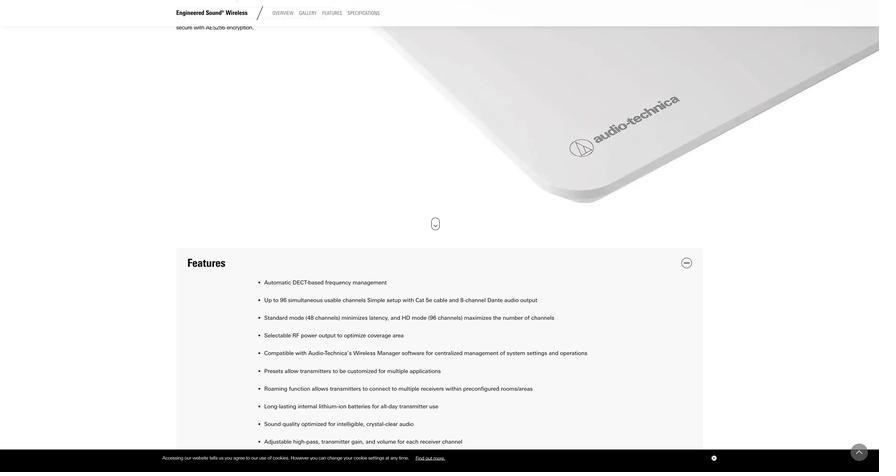 Task type: locate. For each thing, give the bounding box(es) containing it.
0 horizontal spatial with
[[194, 24, 204, 31]]

our left website on the left bottom of the page
[[185, 456, 191, 461]]

1 horizontal spatial audio
[[504, 297, 519, 304]]

channels) right (48
[[315, 315, 340, 322]]

1 vertical spatial transmitter
[[322, 439, 350, 446]]

for left each
[[398, 439, 405, 446]]

and left hd at left bottom
[[391, 315, 400, 322]]

and left operations on the right bottom of page
[[549, 351, 559, 357]]

8-
[[460, 297, 466, 304]]

your left cookie
[[344, 456, 353, 461]]

that
[[213, 14, 222, 21]]

2 mode from the left
[[412, 315, 427, 322]]

system
[[507, 351, 525, 357]]

0 horizontal spatial of
[[268, 456, 272, 461]]

frequency
[[325, 280, 351, 286]]

standard
[[264, 315, 288, 322]]

transmitter
[[399, 404, 428, 410], [322, 439, 350, 446]]

audio right clear
[[400, 422, 414, 428]]

you right us
[[225, 456, 232, 461]]

multiple left receivers
[[399, 386, 419, 393]]

96
[[280, 297, 287, 304]]

1 horizontal spatial channels)
[[438, 315, 463, 322]]

management
[[353, 280, 387, 286], [464, 351, 499, 357]]

to right connect
[[392, 386, 397, 393]]

0 horizontal spatial features
[[187, 257, 225, 270]]

specifications
[[348, 10, 380, 16]]

0 vertical spatial use
[[429, 404, 438, 410]]

our right agree
[[251, 456, 258, 461]]

roaming
[[264, 386, 287, 393]]

1 horizontal spatial management
[[464, 351, 499, 357]]

2 horizontal spatial of
[[525, 315, 530, 322]]

(96
[[428, 315, 436, 322]]

connect
[[369, 386, 390, 393]]

channels right number
[[531, 315, 554, 322]]

area
[[393, 333, 404, 339]]

with down confident
[[194, 24, 204, 31]]

gain,
[[352, 439, 364, 446]]

compatible with audio-technica's wireless manager software for centralized management of system settings and operations
[[264, 351, 588, 357]]

1 vertical spatial wireless
[[353, 351, 376, 357]]

1 vertical spatial aes256
[[264, 457, 285, 464]]

transmitter right day
[[399, 404, 428, 410]]

1 vertical spatial features
[[187, 257, 225, 270]]

superior
[[324, 457, 345, 464]]

use
[[429, 404, 438, 410], [259, 456, 266, 461]]

wireless
[[226, 9, 248, 17], [353, 351, 376, 357]]

0 horizontal spatial channels
[[343, 297, 366, 304]]

mode left (48
[[289, 315, 304, 322]]

0 horizontal spatial transmitter
[[322, 439, 350, 446]]

will
[[278, 14, 286, 21]]

transmitters down audio-
[[300, 368, 331, 375]]

channel up 'maximizes'
[[466, 297, 486, 304]]

1 horizontal spatial with
[[295, 351, 307, 357]]

encryption.
[[227, 24, 254, 31]]

of left system at the right
[[500, 351, 505, 357]]

you
[[225, 456, 232, 461], [310, 456, 318, 461]]

use down receivers
[[429, 404, 438, 410]]

0 vertical spatial audio
[[504, 297, 519, 304]]

of for compatible with audio-technica's wireless manager software for centralized management of system settings and operations
[[500, 351, 505, 357]]

0 vertical spatial with
[[194, 24, 204, 31]]

management up simple
[[353, 280, 387, 286]]

1 horizontal spatial wireless
[[353, 351, 376, 357]]

1 vertical spatial transmitters
[[330, 386, 361, 393]]

customized
[[348, 368, 377, 375]]

mode left (96
[[412, 315, 427, 322]]

gallery
[[299, 10, 317, 16]]

1 horizontal spatial our
[[251, 456, 258, 461]]

high-
[[293, 439, 307, 446]]

based
[[308, 280, 324, 286]]

1 vertical spatial multiple
[[399, 386, 419, 393]]

0 horizontal spatial use
[[259, 456, 266, 461]]

1 vertical spatial settings
[[368, 456, 384, 461]]

selectable rf power output to optimize coverage area
[[264, 333, 404, 339]]

settings left "at" at bottom left
[[368, 456, 384, 461]]

to left be
[[333, 368, 338, 375]]

1 vertical spatial channel
[[442, 439, 463, 446]]

our
[[185, 456, 191, 461], [251, 456, 258, 461]]

transmitters
[[300, 368, 331, 375], [330, 386, 361, 393]]

channel up more.
[[442, 439, 463, 446]]

function
[[289, 386, 310, 393]]

settings right system at the right
[[527, 351, 547, 357]]

0 horizontal spatial you
[[225, 456, 232, 461]]

allows
[[312, 386, 328, 393]]

minus image
[[684, 260, 690, 267]]

0 vertical spatial multiple
[[387, 368, 408, 375]]

transmitter up change
[[322, 439, 350, 446]]

0 horizontal spatial output
[[319, 333, 336, 339]]

1 horizontal spatial output
[[520, 297, 537, 304]]

with left "cat" on the bottom of the page
[[403, 297, 414, 304]]

hd
[[402, 315, 410, 322]]

for left 'superior'
[[315, 457, 322, 464]]

2 channels) from the left
[[438, 315, 463, 322]]

mode
[[289, 315, 304, 322], [412, 315, 427, 322]]

output
[[520, 297, 537, 304], [319, 333, 336, 339]]

transmitters down be
[[330, 386, 361, 393]]

0 vertical spatial output
[[520, 297, 537, 304]]

safe
[[306, 14, 315, 21]]

1 horizontal spatial you
[[310, 456, 318, 461]]

receivers
[[421, 386, 444, 393]]

1 vertical spatial of
[[500, 351, 505, 357]]

cable
[[434, 297, 448, 304]]

preconfigured
[[463, 386, 499, 393]]

wireless up encryption.
[[226, 9, 248, 17]]

0 vertical spatial transmitter
[[399, 404, 428, 410]]

with
[[194, 24, 204, 31], [403, 297, 414, 304], [295, 351, 307, 357]]

0 horizontal spatial mode
[[289, 315, 304, 322]]

your right 'that'
[[223, 14, 234, 21]]

0 horizontal spatial channels)
[[315, 315, 340, 322]]

wireless up customized
[[353, 351, 376, 357]]

technica's
[[325, 351, 352, 357]]

use left "cookies."
[[259, 456, 266, 461]]

applications
[[410, 368, 441, 375]]

sound
[[264, 422, 281, 428]]

sound quality optimized for intelligible, crystal-clear audio
[[264, 422, 414, 428]]

maximizes
[[464, 315, 492, 322]]

0 horizontal spatial our
[[185, 456, 191, 461]]

1 horizontal spatial settings
[[527, 351, 547, 357]]

0 vertical spatial management
[[353, 280, 387, 286]]

audio
[[504, 297, 519, 304], [400, 422, 414, 428]]

aes256 down adjustable at the left bottom of page
[[264, 457, 285, 464]]

0 horizontal spatial wireless
[[226, 9, 248, 17]]

channels) right (96
[[438, 315, 463, 322]]

find
[[416, 456, 424, 461]]

0 horizontal spatial your
[[223, 14, 234, 21]]

1 you from the left
[[225, 456, 232, 461]]

for up connect
[[379, 368, 386, 375]]

of left "cookies."
[[268, 456, 272, 461]]

security
[[347, 457, 367, 464]]

with inside stay confident that your communications will remain safe and secure with aes256 encryption.
[[194, 24, 204, 31]]

settings
[[527, 351, 547, 357], [368, 456, 384, 461]]

0 vertical spatial your
[[223, 14, 234, 21]]

audio-
[[308, 351, 325, 357]]

remain
[[287, 14, 304, 21]]

1 vertical spatial channels
[[531, 315, 554, 322]]

output up number
[[520, 297, 537, 304]]

1 horizontal spatial channels
[[531, 315, 554, 322]]

0 horizontal spatial management
[[353, 280, 387, 286]]

2 you from the left
[[310, 456, 318, 461]]

1 horizontal spatial transmitter
[[399, 404, 428, 410]]

1 vertical spatial your
[[344, 456, 353, 461]]

aes256
[[206, 24, 225, 31], [264, 457, 285, 464]]

1 horizontal spatial of
[[500, 351, 505, 357]]

minimizes
[[342, 315, 368, 322]]

dect-
[[293, 280, 308, 286]]

with left audio-
[[295, 351, 307, 357]]

tells
[[209, 456, 218, 461]]

you left can
[[310, 456, 318, 461]]

2 vertical spatial of
[[268, 456, 272, 461]]

1 horizontal spatial mode
[[412, 315, 427, 322]]

aes256 encryption for superior security
[[264, 457, 367, 464]]

any
[[391, 456, 398, 461]]

2 horizontal spatial with
[[403, 297, 414, 304]]

1 vertical spatial audio
[[400, 422, 414, 428]]

number
[[503, 315, 523, 322]]

arrow up image
[[856, 450, 863, 456]]

0 horizontal spatial aes256
[[206, 24, 225, 31]]

your
[[223, 14, 234, 21], [344, 456, 353, 461]]

rooms/areas
[[501, 386, 533, 393]]

to
[[273, 297, 279, 304], [337, 333, 343, 339], [333, 368, 338, 375], [363, 386, 368, 393], [392, 386, 397, 393], [246, 456, 250, 461]]

management right centralized
[[464, 351, 499, 357]]

simple
[[367, 297, 385, 304]]

0 vertical spatial settings
[[527, 351, 547, 357]]

presets allow transmitters to be customized for multiple applications
[[264, 368, 441, 375]]

each
[[406, 439, 419, 446]]

output right power
[[319, 333, 336, 339]]

of
[[525, 315, 530, 322], [500, 351, 505, 357], [268, 456, 272, 461]]

0 vertical spatial channel
[[466, 297, 486, 304]]

centralized
[[435, 351, 463, 357]]

multiple
[[387, 368, 408, 375], [399, 386, 419, 393]]

multiple up the roaming function allows transmitters to connect to multiple receivers within preconfigured rooms/areas on the bottom
[[387, 368, 408, 375]]

0 horizontal spatial audio
[[400, 422, 414, 428]]

aes256 down 'that'
[[206, 24, 225, 31]]

audio right dante
[[504, 297, 519, 304]]

and right safe
[[317, 14, 326, 21]]

however
[[291, 456, 309, 461]]

1 mode from the left
[[289, 315, 304, 322]]

stay confident that your communications will remain safe and secure with aes256 encryption.
[[176, 14, 326, 31]]

1 horizontal spatial aes256
[[264, 457, 285, 464]]

channels up 'minimizes'
[[343, 297, 366, 304]]

volume
[[377, 439, 396, 446]]

0 vertical spatial wireless
[[226, 9, 248, 17]]

communications
[[236, 14, 276, 21]]

quality
[[283, 422, 300, 428]]

of right number
[[525, 315, 530, 322]]

roaming function allows transmitters to connect to multiple receivers within preconfigured rooms/areas
[[264, 386, 533, 393]]

compatible
[[264, 351, 294, 357]]

0 vertical spatial aes256
[[206, 24, 225, 31]]

multiple for receivers
[[399, 386, 419, 393]]

batteries
[[348, 404, 371, 410]]

1 horizontal spatial features
[[322, 10, 342, 16]]



Task type: vqa. For each thing, say whether or not it's contained in the screenshot.
the 'product photo'
no



Task type: describe. For each thing, give the bounding box(es) containing it.
adjustable high-pass, transmitter gain, and volume for each receiver channel
[[264, 439, 463, 446]]

the
[[493, 315, 501, 322]]

encryption
[[286, 457, 314, 464]]

to left optimize in the bottom left of the page
[[337, 333, 343, 339]]

adjustable
[[264, 439, 292, 446]]

setup
[[387, 297, 401, 304]]

cookie
[[354, 456, 367, 461]]

1 vertical spatial with
[[403, 297, 414, 304]]

0 horizontal spatial settings
[[368, 456, 384, 461]]

intelligible,
[[337, 422, 365, 428]]

secure
[[176, 24, 192, 31]]

more.
[[433, 456, 445, 461]]

accessing our website tells us you agree to our use of cookies. however you can change your cookie settings at any time.
[[162, 456, 410, 461]]

coverage
[[368, 333, 391, 339]]

cross image
[[712, 458, 715, 460]]

1 vertical spatial management
[[464, 351, 499, 357]]

cookies.
[[273, 456, 289, 461]]

stay
[[176, 14, 187, 21]]

within
[[446, 386, 462, 393]]

simultaneous
[[288, 297, 323, 304]]

all-
[[381, 404, 389, 410]]

1 channels) from the left
[[315, 315, 340, 322]]

receiver
[[420, 439, 441, 446]]

long-lasting internal lithium-ion batteries for all-day transmitter use
[[264, 404, 438, 410]]

confident
[[188, 14, 211, 21]]

for right optimized
[[328, 422, 335, 428]]

find out more. link
[[410, 453, 451, 464]]

pass,
[[306, 439, 320, 446]]

up to 96 simultaneous usable channels simple setup with cat 5e cable and 8-channel dante audio output
[[264, 297, 537, 304]]

internal
[[298, 404, 317, 410]]

agree
[[233, 456, 245, 461]]

rf
[[293, 333, 299, 339]]

long-
[[264, 404, 279, 410]]

be
[[340, 368, 346, 375]]

(48
[[306, 315, 314, 322]]

software
[[402, 351, 425, 357]]

and right gain,
[[366, 439, 376, 446]]

usable
[[324, 297, 341, 304]]

1 vertical spatial output
[[319, 333, 336, 339]]

your inside stay confident that your communications will remain safe and secure with aes256 encryption.
[[223, 14, 234, 21]]

1 our from the left
[[185, 456, 191, 461]]

automatic dect-based frequency management
[[264, 280, 387, 286]]

multiple for applications
[[387, 368, 408, 375]]

accessing
[[162, 456, 183, 461]]

1 vertical spatial use
[[259, 456, 266, 461]]

at
[[385, 456, 389, 461]]

find out more.
[[416, 456, 445, 461]]

optimized
[[301, 422, 327, 428]]

ion
[[339, 404, 347, 410]]

to right agree
[[246, 456, 250, 461]]

presets
[[264, 368, 283, 375]]

engineered
[[176, 9, 204, 17]]

for right software
[[426, 351, 433, 357]]

optimize
[[344, 333, 366, 339]]

to left 96
[[273, 297, 279, 304]]

0 vertical spatial channels
[[343, 297, 366, 304]]

overview
[[273, 10, 294, 16]]

manager
[[377, 351, 400, 357]]

and inside stay confident that your communications will remain safe and secure with aes256 encryption.
[[317, 14, 326, 21]]

out
[[426, 456, 432, 461]]

engineered sound® wireless
[[176, 9, 248, 17]]

to left connect
[[363, 386, 368, 393]]

operations
[[560, 351, 588, 357]]

automatic
[[264, 280, 291, 286]]

0 vertical spatial features
[[322, 10, 342, 16]]

website
[[192, 456, 208, 461]]

power
[[301, 333, 317, 339]]

2 vertical spatial with
[[295, 351, 307, 357]]

time.
[[399, 456, 409, 461]]

1 horizontal spatial channel
[[466, 297, 486, 304]]

aes256 inside stay confident that your communications will remain safe and secure with aes256 encryption.
[[206, 24, 225, 31]]

5e
[[426, 297, 432, 304]]

standard mode (48 channels) minimizes latency, and hd mode (96 channels) maximizes the number of channels
[[264, 315, 554, 322]]

of for accessing our website tells us you agree to our use of cookies. however you can change your cookie settings at any time.
[[268, 456, 272, 461]]

day
[[389, 404, 398, 410]]

sound®
[[206, 9, 224, 17]]

can
[[319, 456, 326, 461]]

selectable
[[264, 333, 291, 339]]

lasting
[[279, 404, 296, 410]]

0 vertical spatial transmitters
[[300, 368, 331, 375]]

1 horizontal spatial use
[[429, 404, 438, 410]]

divider line image
[[253, 6, 267, 20]]

for left all-
[[372, 404, 379, 410]]

and left 8-
[[449, 297, 459, 304]]

cat
[[416, 297, 424, 304]]

up
[[264, 297, 272, 304]]

0 horizontal spatial channel
[[442, 439, 463, 446]]

crystal-
[[367, 422, 385, 428]]

1 horizontal spatial your
[[344, 456, 353, 461]]

clear
[[385, 422, 398, 428]]

2 our from the left
[[251, 456, 258, 461]]

0 vertical spatial of
[[525, 315, 530, 322]]

lithium-
[[319, 404, 339, 410]]

change
[[327, 456, 342, 461]]



